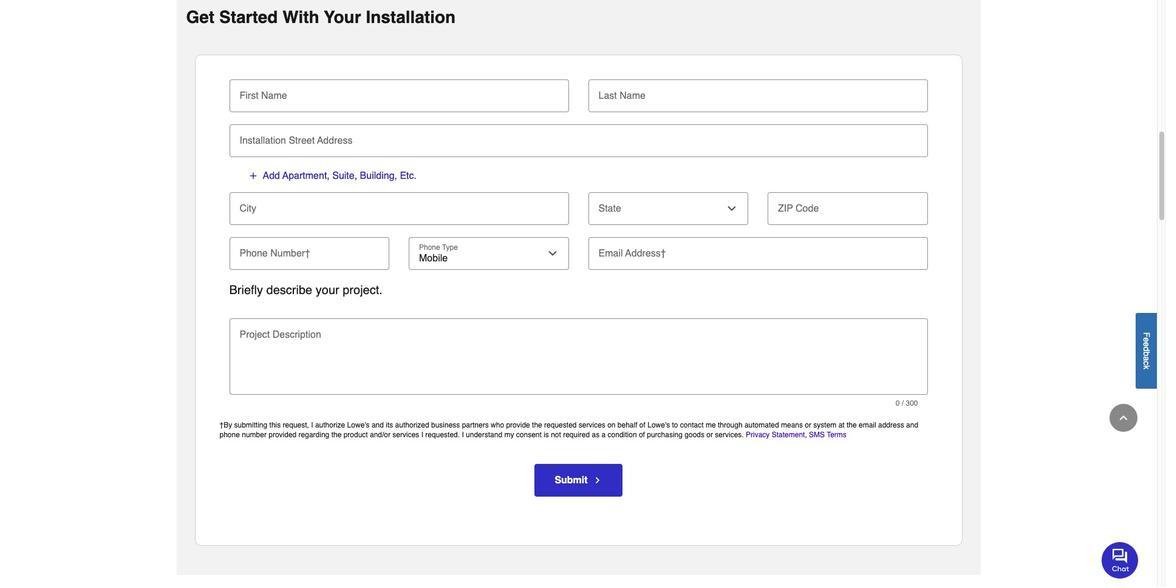 Task type: vqa. For each thing, say whether or not it's contained in the screenshot.
Suite, in the top of the page
yes



Task type: locate. For each thing, give the bounding box(es) containing it.
name
[[261, 90, 287, 101], [620, 90, 646, 101]]

to
[[672, 422, 678, 430]]

1 horizontal spatial a
[[1142, 357, 1152, 361]]

building,
[[360, 170, 397, 181]]

e up 'b'
[[1142, 342, 1152, 347]]

the down authorize
[[331, 431, 342, 440]]

contact
[[680, 422, 704, 430]]

privacy statement , sms terms
[[746, 431, 847, 440]]

2 horizontal spatial the
[[847, 422, 857, 430]]

requested
[[544, 422, 577, 430]]

i down partners
[[462, 431, 464, 440]]

2 lowe's from the left
[[648, 422, 670, 430]]

0 horizontal spatial services
[[393, 431, 419, 440]]

k
[[1142, 366, 1152, 370]]

lowe's up purchasing
[[648, 422, 670, 430]]

1 horizontal spatial i
[[421, 431, 423, 440]]

0 vertical spatial or
[[805, 422, 811, 430]]

Email Address† text field
[[593, 237, 923, 264]]

requested.
[[425, 431, 460, 440]]

name right last
[[620, 90, 646, 101]]

this
[[269, 422, 281, 430]]

through
[[718, 422, 743, 430]]

and right address
[[906, 422, 918, 430]]

project description
[[240, 330, 321, 341]]

0 horizontal spatial installation
[[240, 135, 286, 146]]

0 vertical spatial services
[[579, 422, 605, 430]]

authorized
[[395, 422, 429, 430]]

last
[[599, 90, 617, 101]]

sms terms link
[[809, 431, 847, 440]]

1 vertical spatial a
[[602, 431, 606, 440]]

1 name from the left
[[261, 90, 287, 101]]

0 horizontal spatial lowe's
[[347, 422, 370, 430]]

2 name from the left
[[620, 90, 646, 101]]

ZIP Code text field
[[773, 192, 923, 219]]

email
[[859, 422, 876, 430]]

briefly
[[229, 283, 263, 297]]

First Name text field
[[234, 79, 564, 106]]

0 horizontal spatial and
[[372, 422, 384, 430]]

apartment,
[[282, 170, 330, 181]]

or
[[805, 422, 811, 430], [707, 431, 713, 440]]

f e e d b a c k button
[[1136, 313, 1157, 389]]

name for first name
[[261, 90, 287, 101]]

and up and/or
[[372, 422, 384, 430]]

my
[[504, 431, 514, 440]]

me
[[706, 422, 716, 430]]

terms
[[827, 431, 847, 440]]

zip code
[[778, 203, 819, 214]]

0 horizontal spatial name
[[261, 90, 287, 101]]

as
[[592, 431, 600, 440]]

lowe's up 'product'
[[347, 422, 370, 430]]

scroll to top element
[[1110, 405, 1138, 432]]

plus image
[[248, 171, 258, 181]]

e up d
[[1142, 338, 1152, 342]]

1 horizontal spatial and
[[906, 422, 918, 430]]

0 horizontal spatial or
[[707, 431, 713, 440]]

get
[[186, 7, 215, 26]]

1 horizontal spatial installation
[[366, 7, 456, 26]]

0 vertical spatial of
[[639, 422, 646, 430]]

phone
[[220, 431, 240, 440]]

or up ,
[[805, 422, 811, 430]]

city
[[240, 203, 256, 214]]

and
[[372, 422, 384, 430], [906, 422, 918, 430]]

e
[[1142, 338, 1152, 342], [1142, 342, 1152, 347]]

system
[[813, 422, 837, 430]]

b
[[1142, 352, 1152, 357]]

1 vertical spatial or
[[707, 431, 713, 440]]

add
[[263, 170, 280, 181]]

0
[[896, 399, 900, 408]]

the
[[532, 422, 542, 430], [847, 422, 857, 430], [331, 431, 342, 440]]

submit button
[[535, 465, 622, 497]]

2 horizontal spatial i
[[462, 431, 464, 440]]

a up k
[[1142, 357, 1152, 361]]

/
[[902, 399, 904, 408]]

address†
[[625, 248, 666, 259]]

the up consent
[[532, 422, 542, 430]]

i
[[311, 422, 313, 430], [421, 431, 423, 440], [462, 431, 464, 440]]

a
[[1142, 357, 1152, 361], [602, 431, 606, 440]]

d
[[1142, 347, 1152, 352]]

0 vertical spatial installation
[[366, 7, 456, 26]]

name right 'first' at the top left
[[261, 90, 287, 101]]

of right behalf
[[639, 422, 646, 430]]

installation
[[366, 7, 456, 26], [240, 135, 286, 146]]

Phone Number† text field
[[234, 237, 384, 264]]

a right as
[[602, 431, 606, 440]]

i down authorized
[[421, 431, 423, 440]]

etc.
[[400, 170, 417, 181]]

0 vertical spatial a
[[1142, 357, 1152, 361]]

i up regarding at the left bottom of the page
[[311, 422, 313, 430]]

1 vertical spatial services
[[393, 431, 419, 440]]

chevron up image
[[1118, 412, 1130, 425]]

1 horizontal spatial lowe's
[[648, 422, 670, 430]]

services
[[579, 422, 605, 430], [393, 431, 419, 440]]

means
[[781, 422, 803, 430]]

of
[[639, 422, 646, 430], [639, 431, 645, 440]]

services up as
[[579, 422, 605, 430]]

statement
[[772, 431, 805, 440]]

1 horizontal spatial name
[[620, 90, 646, 101]]

f e e d b a c k
[[1142, 332, 1152, 370]]

services down authorized
[[393, 431, 419, 440]]

regarding
[[299, 431, 329, 440]]

privacy
[[746, 431, 770, 440]]

0 horizontal spatial i
[[311, 422, 313, 430]]

purchasing
[[647, 431, 683, 440]]

0 / 300
[[896, 399, 918, 408]]

its
[[386, 422, 393, 430]]

1 and from the left
[[372, 422, 384, 430]]

provide
[[506, 422, 530, 430]]

your
[[316, 283, 339, 297]]

description
[[273, 330, 321, 341]]

1 vertical spatial installation
[[240, 135, 286, 146]]

the right the at
[[847, 422, 857, 430]]

of right condition
[[639, 431, 645, 440]]

add apartment, suite, building, etc. button
[[248, 169, 417, 183]]

authorize
[[315, 422, 345, 430]]

address
[[878, 422, 904, 430]]

with
[[283, 7, 319, 26]]

0 horizontal spatial a
[[602, 431, 606, 440]]

or down "me"
[[707, 431, 713, 440]]



Task type: describe. For each thing, give the bounding box(es) containing it.
phone number†
[[240, 248, 310, 259]]

first
[[240, 90, 259, 101]]

number
[[242, 431, 267, 440]]

add apartment, suite, building, etc.
[[263, 170, 417, 181]]

2 e from the top
[[1142, 342, 1152, 347]]

briefly describe your project.
[[229, 283, 383, 297]]

at
[[839, 422, 845, 430]]

chat invite button image
[[1102, 542, 1139, 579]]

address
[[317, 135, 353, 146]]

suite,
[[332, 170, 357, 181]]

1 lowe's from the left
[[347, 422, 370, 430]]

Project Description text field
[[234, 336, 923, 389]]

†
[[220, 422, 224, 430]]

installation street address
[[240, 135, 353, 146]]

privacy statement link
[[746, 431, 805, 440]]

goods
[[685, 431, 705, 440]]

submit
[[555, 476, 588, 487]]

1 e from the top
[[1142, 338, 1152, 342]]

services.
[[715, 431, 744, 440]]

a inside † by submitting this request, i authorize                         lowe's and its authorized business partners who                         provide the requested services on behalf of lowe's                         to contact me through automated means or system at the                         email address and phone number provided regarding the                         product and/or services i requested. i understand my                         consent is not required as a condition of purchasing                         goods or services.
[[602, 431, 606, 440]]

1 horizontal spatial the
[[532, 422, 542, 430]]

phone
[[240, 248, 268, 259]]

consent
[[516, 431, 542, 440]]

submitting
[[234, 422, 267, 430]]

project.
[[343, 283, 383, 297]]

† by submitting this request, i authorize                         lowe's and its authorized business partners who                         provide the requested services on behalf of lowe's                         to contact me through automated means or system at the                         email address and phone number provided regarding the                         product and/or services i requested. i understand my                         consent is not required as a condition of purchasing                         goods or services.
[[220, 422, 918, 440]]

not
[[551, 431, 561, 440]]

is
[[544, 431, 549, 440]]

provided
[[269, 431, 297, 440]]

started
[[219, 7, 278, 26]]

last name
[[599, 90, 646, 101]]

sms
[[809, 431, 825, 440]]

automated
[[745, 422, 779, 430]]

0 horizontal spatial the
[[331, 431, 342, 440]]

first name
[[240, 90, 287, 101]]

,
[[805, 431, 807, 440]]

1 vertical spatial of
[[639, 431, 645, 440]]

Last Name text field
[[593, 79, 923, 106]]

email address†
[[599, 248, 666, 259]]

required
[[563, 431, 590, 440]]

street
[[289, 135, 315, 146]]

behalf
[[618, 422, 637, 430]]

zip
[[778, 203, 793, 214]]

get started with your installation
[[186, 7, 456, 26]]

describe
[[266, 283, 312, 297]]

who
[[491, 422, 504, 430]]

partners
[[462, 422, 489, 430]]

Installation Street Address text field
[[234, 124, 923, 151]]

2 and from the left
[[906, 422, 918, 430]]

name for last name
[[620, 90, 646, 101]]

300
[[906, 399, 918, 408]]

on
[[607, 422, 616, 430]]

your
[[324, 7, 361, 26]]

business
[[431, 422, 460, 430]]

c
[[1142, 361, 1152, 366]]

request,
[[283, 422, 309, 430]]

code
[[796, 203, 819, 214]]

and/or
[[370, 431, 391, 440]]

City text field
[[234, 192, 564, 219]]

by
[[224, 422, 232, 430]]

email
[[599, 248, 623, 259]]

1 horizontal spatial services
[[579, 422, 605, 430]]

understand
[[466, 431, 502, 440]]

condition
[[608, 431, 637, 440]]

f
[[1142, 332, 1152, 338]]

product
[[344, 431, 368, 440]]

chevron right image
[[593, 476, 602, 486]]

project
[[240, 330, 270, 341]]

1 horizontal spatial or
[[805, 422, 811, 430]]

a inside "button"
[[1142, 357, 1152, 361]]



